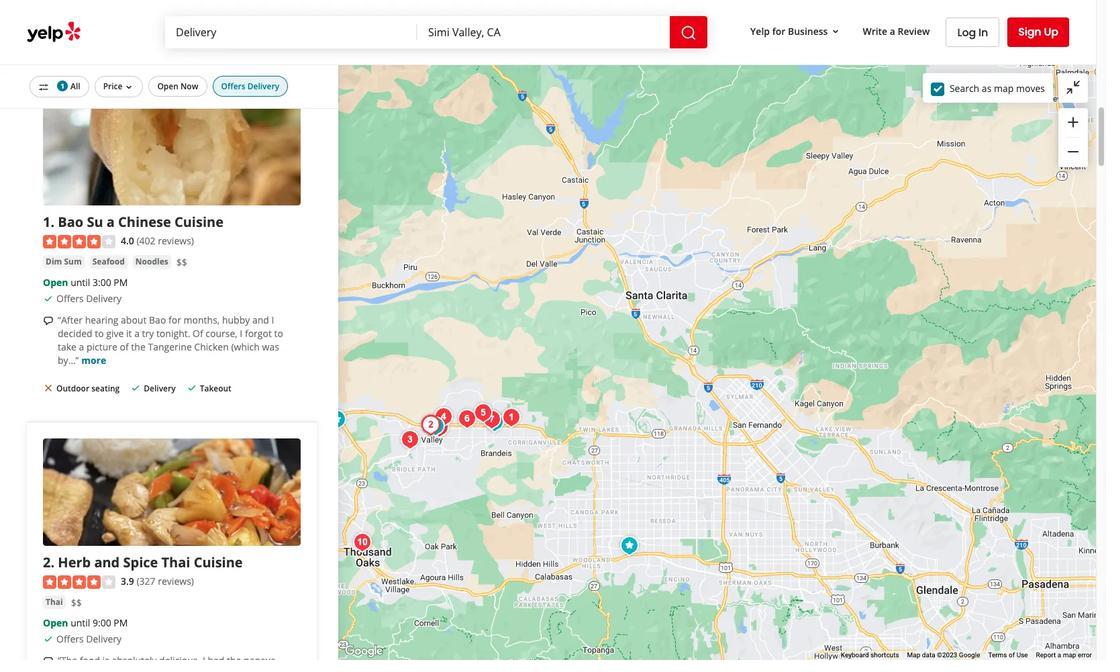 Task type: vqa. For each thing, say whether or not it's contained in the screenshot.
2nd REVIEWS) from the bottom
yes



Task type: describe. For each thing, give the bounding box(es) containing it.
google
[[960, 651, 981, 659]]

offers delivery for bao su a chinese cuisine
[[56, 292, 122, 305]]

offers delivery button
[[213, 76, 288, 97]]

search as map moves
[[950, 82, 1046, 94]]

take
[[58, 341, 77, 353]]

chicken
[[194, 341, 229, 353]]

fire island grill image
[[397, 426, 423, 453]]

a right take
[[79, 341, 84, 353]]

yelp
[[751, 25, 770, 37]]

google image
[[342, 643, 386, 660]]

simi
[[149, 60, 173, 76]]

curbside pickup
[[168, 10, 231, 22]]

results
[[97, 60, 135, 76]]

open for bao su a chinese cuisine
[[43, 276, 68, 289]]

of inside the "after hearing about bao for months, hubby and i decided to give it a try tonight. of course, i forgot to take a picture of the tangerine chicken (which was by…"
[[120, 341, 129, 353]]

moves
[[1017, 82, 1046, 94]]

16 chevron down v2 image
[[831, 26, 842, 37]]

map for moves
[[995, 82, 1014, 94]]

sign up
[[1019, 24, 1059, 40]]

thai button
[[43, 596, 66, 609]]

spice
[[123, 553, 158, 571]]

herb
[[58, 553, 91, 571]]

pm for a
[[114, 276, 128, 289]]

. for 2
[[51, 553, 54, 571]]

16 chevron down v2 image
[[124, 82, 135, 92]]

curbside
[[168, 10, 203, 22]]

delivery up "delivery"
[[56, 10, 88, 22]]

(402
[[137, 234, 156, 247]]

"delivery"
[[43, 60, 95, 76]]

open inside 'button'
[[157, 81, 179, 92]]

9:00
[[93, 617, 111, 629]]

outdoor
[[56, 383, 89, 394]]

was
[[262, 341, 279, 353]]

of
[[193, 327, 203, 340]]

terms of use
[[989, 651, 1029, 659]]

report a map error link
[[1037, 651, 1093, 659]]

terms
[[989, 651, 1008, 659]]

seafood link
[[90, 255, 127, 269]]

seating
[[91, 383, 120, 394]]

all "delivery" results in simi valley, california
[[27, 60, 268, 76]]

16 filter v2 image
[[38, 82, 49, 92]]

until for herb
[[71, 617, 90, 629]]

none field the find
[[176, 25, 407, 40]]

1 horizontal spatial of
[[1009, 651, 1016, 659]]

by…"
[[58, 354, 79, 367]]

as
[[982, 82, 992, 94]]

4.0
[[121, 234, 134, 247]]

it
[[126, 327, 132, 340]]

(327
[[137, 575, 156, 587]]

none field near
[[428, 25, 660, 40]]

about
[[121, 314, 147, 327]]

log
[[958, 25, 977, 40]]

noodles link
[[133, 255, 171, 269]]

now
[[181, 81, 198, 92]]

review
[[898, 25, 930, 37]]

noodles button
[[133, 255, 171, 269]]

©2023
[[938, 651, 958, 659]]

zoom in image
[[1066, 114, 1082, 130]]

course,
[[206, 327, 238, 340]]

tangerine
[[148, 341, 192, 353]]

golden dragon image
[[349, 529, 376, 556]]

the east coast pizza image
[[470, 400, 497, 426]]

cuisine for bao su a chinese cuisine
[[175, 213, 224, 231]]

$$ for bao su a chinese cuisine
[[176, 256, 187, 269]]

the
[[131, 341, 146, 353]]

1 horizontal spatial i
[[272, 314, 274, 327]]

toppers pizza place image
[[430, 404, 457, 430]]

olive pepper image
[[616, 533, 643, 559]]

1 for 1 all
[[61, 81, 64, 91]]

herb and spice thai cuisine link
[[58, 553, 243, 571]]

open for herb and spice thai cuisine
[[43, 617, 68, 629]]

1 vertical spatial 16 checkmark v2 image
[[130, 383, 141, 394]]

reviews) for thai
[[158, 575, 194, 587]]

amazon fresh image
[[323, 406, 350, 433]]

write
[[863, 25, 888, 37]]

report a map error
[[1037, 651, 1093, 659]]

more link
[[81, 354, 106, 367]]

yelp for business
[[751, 25, 828, 37]]

1 all
[[61, 81, 80, 92]]

2
[[43, 553, 51, 571]]

dim
[[46, 256, 62, 267]]

log in link
[[947, 17, 1000, 47]]

seafood
[[92, 256, 125, 267]]

szechuwan garden restaurant image
[[417, 412, 444, 439]]

dim sum link
[[43, 255, 84, 269]]

0 horizontal spatial i
[[240, 327, 243, 340]]

give
[[106, 327, 124, 340]]

valley,
[[175, 60, 212, 76]]

forgot
[[245, 327, 272, 340]]

noodles
[[136, 256, 168, 267]]

chinese
[[118, 213, 171, 231]]

price
[[103, 81, 122, 92]]

data
[[923, 651, 936, 659]]

sign up link
[[1008, 17, 1070, 47]]

herb and spice thai cuisine image
[[417, 412, 444, 439]]

dim sum button
[[43, 255, 84, 269]]

16 checkmark v2 image
[[186, 383, 197, 394]]

taco bell image
[[419, 413, 446, 440]]

write a review
[[863, 25, 930, 37]]

search image
[[681, 25, 697, 41]]

terms of use link
[[989, 651, 1029, 659]]



Task type: locate. For each thing, give the bounding box(es) containing it.
0 vertical spatial until
[[71, 276, 90, 289]]

map right as
[[995, 82, 1014, 94]]

collapse map image
[[1066, 79, 1082, 95]]

0 vertical spatial map
[[995, 82, 1014, 94]]

bao su a chinese cuisine link
[[58, 213, 224, 231]]

write a review link
[[858, 19, 936, 43]]

to down hearing
[[95, 327, 104, 340]]

i up "forgot" at left
[[272, 314, 274, 327]]

1 vertical spatial i
[[240, 327, 243, 340]]

delivery down california
[[248, 81, 279, 92]]

2 until from the top
[[71, 617, 90, 629]]

until for bao
[[71, 276, 90, 289]]

0 vertical spatial $$
[[176, 256, 187, 269]]

offers delivery down open until 9:00 pm in the left of the page
[[56, 633, 122, 645]]

1 vertical spatial all
[[71, 81, 80, 92]]

pm for spice
[[114, 617, 128, 629]]

offers delivery for herb and spice thai cuisine
[[56, 633, 122, 645]]

0 vertical spatial of
[[120, 341, 129, 353]]

tonight.
[[156, 327, 190, 340]]

$$
[[176, 256, 187, 269], [71, 596, 82, 609]]

1 horizontal spatial for
[[773, 25, 786, 37]]

keyboard shortcuts
[[841, 651, 900, 659]]

delivery
[[56, 10, 88, 22], [248, 81, 279, 92], [86, 292, 122, 305], [144, 383, 176, 394], [86, 633, 122, 645]]

$$ right noodles button
[[176, 256, 187, 269]]

1 horizontal spatial none field
[[428, 25, 660, 40]]

16 checkmark v2 image up 16 speech v2 image
[[43, 634, 54, 645]]

up
[[1045, 24, 1059, 40]]

a right it
[[134, 327, 140, 340]]

1 horizontal spatial thai
[[162, 553, 190, 571]]

16 checkmark v2 image
[[43, 294, 54, 304], [130, 383, 141, 394], [43, 634, 54, 645]]

zoom out image
[[1066, 144, 1082, 160]]

16 close v2 image
[[43, 383, 54, 394]]

0 horizontal spatial for
[[169, 314, 181, 327]]

thai
[[162, 553, 190, 571], [46, 596, 63, 608]]

1 right 16 filter v2 image
[[61, 81, 64, 91]]

sign
[[1019, 24, 1042, 40]]

bao su a chinese cuisine image
[[498, 404, 525, 431]]

report
[[1037, 651, 1057, 659]]

"after hearing about bao for months, hubby and i decided to give it a try tonight. of course, i forgot to take a picture of the tangerine chicken (which was by…"
[[58, 314, 283, 367]]

a right su at the left of page
[[107, 213, 115, 231]]

(which
[[231, 341, 260, 353]]

open down thai link
[[43, 617, 68, 629]]

for up the tonight.
[[169, 314, 181, 327]]

0 vertical spatial cuisine
[[175, 213, 224, 231]]

yelp for business button
[[745, 19, 847, 43]]

price button
[[94, 76, 143, 97]]

pickup
[[205, 10, 231, 22]]

delivery down "3:00"
[[86, 292, 122, 305]]

and right "herb"
[[94, 553, 120, 571]]

reviews) for chinese
[[158, 234, 194, 247]]

3.9 (327 reviews)
[[121, 575, 194, 587]]

2 vertical spatial offers delivery
[[56, 633, 122, 645]]

a right write
[[890, 25, 896, 37]]

2 none field from the left
[[428, 25, 660, 40]]

1 vertical spatial of
[[1009, 651, 1016, 659]]

until left "3:00"
[[71, 276, 90, 289]]

keyboard shortcuts button
[[841, 651, 900, 660]]

for inside yelp for business button
[[773, 25, 786, 37]]

reviews) right (327
[[158, 575, 194, 587]]

delivery down 9:00
[[86, 633, 122, 645]]

try
[[142, 327, 154, 340]]

.
[[51, 213, 54, 231], [51, 553, 54, 571]]

1 for 1 . bao su a chinese cuisine
[[43, 213, 51, 231]]

1 vertical spatial open
[[43, 276, 68, 289]]

all
[[27, 60, 41, 76], [71, 81, 80, 92]]

4 star rating image
[[43, 235, 116, 249]]

bao up 4 star rating image
[[58, 213, 83, 231]]

sum
[[64, 256, 82, 267]]

seafood button
[[90, 255, 127, 269]]

thai inside button
[[46, 596, 63, 608]]

offers
[[221, 81, 246, 92], [56, 292, 84, 305], [56, 633, 84, 645]]

bao
[[58, 213, 83, 231], [149, 314, 166, 327]]

16 speech v2 image
[[43, 656, 54, 660]]

1 horizontal spatial $$
[[176, 256, 187, 269]]

offers inside button
[[221, 81, 246, 92]]

all inside filters group
[[71, 81, 80, 92]]

in
[[979, 25, 989, 40]]

hearing
[[85, 314, 118, 327]]

offers up "after
[[56, 292, 84, 305]]

$$ down 3.9 star rating image
[[71, 596, 82, 609]]

0 vertical spatial bao
[[58, 213, 83, 231]]

0 horizontal spatial none field
[[176, 25, 407, 40]]

open until 9:00 pm
[[43, 617, 128, 629]]

simi thai cuisine image
[[478, 406, 505, 433]]

1 horizontal spatial to
[[274, 327, 283, 340]]

to
[[95, 327, 104, 340], [274, 327, 283, 340]]

0 vertical spatial reviews)
[[158, 234, 194, 247]]

2 . herb and spice thai cuisine
[[43, 553, 243, 571]]

su
[[87, 213, 103, 231]]

indian haweli image
[[426, 414, 453, 441]]

Find text field
[[176, 25, 407, 40]]

keyboard
[[841, 651, 869, 659]]

for
[[773, 25, 786, 37], [169, 314, 181, 327]]

of left use
[[1009, 651, 1016, 659]]

None field
[[176, 25, 407, 40], [428, 25, 660, 40]]

4.0 (402 reviews)
[[121, 234, 194, 247]]

map for error
[[1064, 651, 1077, 659]]

0 horizontal spatial map
[[995, 82, 1014, 94]]

0 vertical spatial all
[[27, 60, 41, 76]]

a
[[890, 25, 896, 37], [107, 213, 115, 231], [134, 327, 140, 340], [79, 341, 84, 353], [1058, 651, 1062, 659]]

1 horizontal spatial and
[[252, 314, 269, 327]]

1 vertical spatial for
[[169, 314, 181, 327]]

takeout
[[200, 383, 232, 394]]

2 vertical spatial offers
[[56, 633, 84, 645]]

1 vertical spatial $$
[[71, 596, 82, 609]]

0 vertical spatial thai
[[162, 553, 190, 571]]

16 checkmark v2 image for su
[[43, 294, 54, 304]]

filters group
[[27, 76, 291, 97]]

a right the report
[[1058, 651, 1062, 659]]

. left "herb"
[[51, 553, 54, 571]]

california
[[214, 60, 268, 76]]

2 vertical spatial open
[[43, 617, 68, 629]]

1 up 4 star rating image
[[43, 213, 51, 231]]

offers delivery inside button
[[221, 81, 279, 92]]

map left error
[[1064, 651, 1077, 659]]

error
[[1079, 651, 1093, 659]]

1 vertical spatial bao
[[149, 314, 166, 327]]

0 horizontal spatial 1
[[43, 213, 51, 231]]

0 vertical spatial 1
[[61, 81, 64, 91]]

1 vertical spatial map
[[1064, 651, 1077, 659]]

shortcuts
[[871, 651, 900, 659]]

months,
[[184, 314, 220, 327]]

0 vertical spatial .
[[51, 213, 54, 231]]

offers delivery down open until 3:00 pm
[[56, 292, 122, 305]]

1 vertical spatial offers
[[56, 292, 84, 305]]

thai up 3.9 (327 reviews)
[[162, 553, 190, 571]]

3.9
[[121, 575, 134, 587]]

2 pm from the top
[[114, 617, 128, 629]]

1 to from the left
[[95, 327, 104, 340]]

16 speech v2 image
[[43, 316, 54, 326]]

business
[[788, 25, 828, 37]]

1 horizontal spatial map
[[1064, 651, 1077, 659]]

delivery left 16 checkmark v2 icon
[[144, 383, 176, 394]]

to up was on the left bottom of the page
[[274, 327, 283, 340]]

0 vertical spatial pm
[[114, 276, 128, 289]]

1 vertical spatial until
[[71, 617, 90, 629]]

0 vertical spatial i
[[272, 314, 274, 327]]

0 vertical spatial 16 checkmark v2 image
[[43, 294, 54, 304]]

1 horizontal spatial all
[[71, 81, 80, 92]]

$$ for herb and spice thai cuisine
[[71, 596, 82, 609]]

1 vertical spatial 1
[[43, 213, 51, 231]]

1 vertical spatial thai
[[46, 596, 63, 608]]

open now button
[[149, 76, 207, 97]]

and up "forgot" at left
[[252, 314, 269, 327]]

bao up try
[[149, 314, 166, 327]]

1 vertical spatial pm
[[114, 617, 128, 629]]

open now
[[157, 81, 198, 92]]

offers down california
[[221, 81, 246, 92]]

3:00
[[93, 276, 111, 289]]

a inside "write a review" link
[[890, 25, 896, 37]]

kfc image
[[422, 413, 449, 440]]

16 checkmark v2 image up 16 speech v2 icon
[[43, 294, 54, 304]]

i
[[272, 314, 274, 327], [240, 327, 243, 340]]

use
[[1017, 651, 1029, 659]]

. up 4 star rating image
[[51, 213, 54, 231]]

pm right "3:00"
[[114, 276, 128, 289]]

1 . bao su a chinese cuisine
[[43, 213, 224, 231]]

16 checkmark v2 image for and
[[43, 634, 54, 645]]

1 vertical spatial reviews)
[[158, 575, 194, 587]]

thai link
[[43, 596, 66, 609]]

0 horizontal spatial bao
[[58, 213, 83, 231]]

delivery inside offers delivery button
[[248, 81, 279, 92]]

thai down 3.9 star rating image
[[46, 596, 63, 608]]

offers delivery down california
[[221, 81, 279, 92]]

1 pm from the top
[[114, 276, 128, 289]]

open down dim
[[43, 276, 68, 289]]

cuisine up 4.0 (402 reviews)
[[175, 213, 224, 231]]

0 horizontal spatial of
[[120, 341, 129, 353]]

i up (which
[[240, 327, 243, 340]]

search
[[950, 82, 980, 94]]

offers for herb and spice thai cuisine
[[56, 633, 84, 645]]

0 horizontal spatial all
[[27, 60, 41, 76]]

for inside the "after hearing about bao for months, hubby and i decided to give it a try tonight. of course, i forgot to take a picture of the tangerine chicken (which was by…"
[[169, 314, 181, 327]]

2 . from the top
[[51, 553, 54, 571]]

2 to from the left
[[274, 327, 283, 340]]

outdoor seating
[[56, 383, 120, 394]]

dim sum
[[46, 256, 82, 267]]

0 vertical spatial offers delivery
[[221, 81, 279, 92]]

papa johns pizza image
[[481, 409, 508, 436]]

until
[[71, 276, 90, 289], [71, 617, 90, 629]]

and
[[252, 314, 269, 327], [94, 553, 120, 571]]

1 reviews) from the top
[[158, 234, 194, 247]]

map region
[[205, 52, 1107, 660]]

1 until from the top
[[71, 276, 90, 289]]

0 horizontal spatial $$
[[71, 596, 82, 609]]

1 none field from the left
[[176, 25, 407, 40]]

in
[[137, 60, 147, 76]]

cuisine for herb and spice thai cuisine
[[194, 553, 243, 571]]

None search field
[[165, 16, 711, 48]]

reviews)
[[158, 234, 194, 247], [158, 575, 194, 587]]

offers delivery
[[221, 81, 279, 92], [56, 292, 122, 305], [56, 633, 122, 645]]

group
[[1059, 108, 1089, 167]]

1 horizontal spatial 1
[[61, 81, 64, 91]]

all down "delivery"
[[71, 81, 80, 92]]

until left 9:00
[[71, 617, 90, 629]]

2 reviews) from the top
[[158, 575, 194, 587]]

1 vertical spatial .
[[51, 553, 54, 571]]

1 inside 1 all
[[61, 81, 64, 91]]

decided
[[58, 327, 92, 340]]

0 horizontal spatial to
[[95, 327, 104, 340]]

1 vertical spatial cuisine
[[194, 553, 243, 571]]

offers for bao su a chinese cuisine
[[56, 292, 84, 305]]

2 vertical spatial 16 checkmark v2 image
[[43, 634, 54, 645]]

picture
[[87, 341, 117, 353]]

0 horizontal spatial and
[[94, 553, 120, 571]]

Near text field
[[428, 25, 660, 40]]

. for 1
[[51, 213, 54, 231]]

more
[[81, 354, 106, 367]]

1 vertical spatial offers delivery
[[56, 292, 122, 305]]

pm right 9:00
[[114, 617, 128, 629]]

open until 3:00 pm
[[43, 276, 128, 289]]

16 checkmark v2 image right the "seating"
[[130, 383, 141, 394]]

cuisine up 3.9 (327 reviews)
[[194, 553, 243, 571]]

reviews) right (402
[[158, 234, 194, 247]]

for right yelp
[[773, 25, 786, 37]]

of left the the
[[120, 341, 129, 353]]

offers down open until 9:00 pm in the left of the page
[[56, 633, 84, 645]]

bao inside the "after hearing about bao for months, hubby and i decided to give it a try tonight. of course, i forgot to take a picture of the tangerine chicken (which was by…"
[[149, 314, 166, 327]]

0 horizontal spatial thai
[[46, 596, 63, 608]]

all up 16 filter v2 image
[[27, 60, 41, 76]]

1 . from the top
[[51, 213, 54, 231]]

1 vertical spatial and
[[94, 553, 120, 571]]

open
[[157, 81, 179, 92], [43, 276, 68, 289], [43, 617, 68, 629]]

open down simi
[[157, 81, 179, 92]]

pokitomik image
[[454, 406, 481, 432]]

and inside the "after hearing about bao for months, hubby and i decided to give it a try tonight. of course, i forgot to take a picture of the tangerine chicken (which was by…"
[[252, 314, 269, 327]]

0 vertical spatial for
[[773, 25, 786, 37]]

3.9 star rating image
[[43, 576, 116, 589]]

0 vertical spatial and
[[252, 314, 269, 327]]

hubby
[[222, 314, 250, 327]]

0 vertical spatial offers
[[221, 81, 246, 92]]

16 close v2 image
[[155, 10, 166, 21]]

map data ©2023 google
[[908, 651, 981, 659]]

0 vertical spatial open
[[157, 81, 179, 92]]

1 horizontal spatial bao
[[149, 314, 166, 327]]



